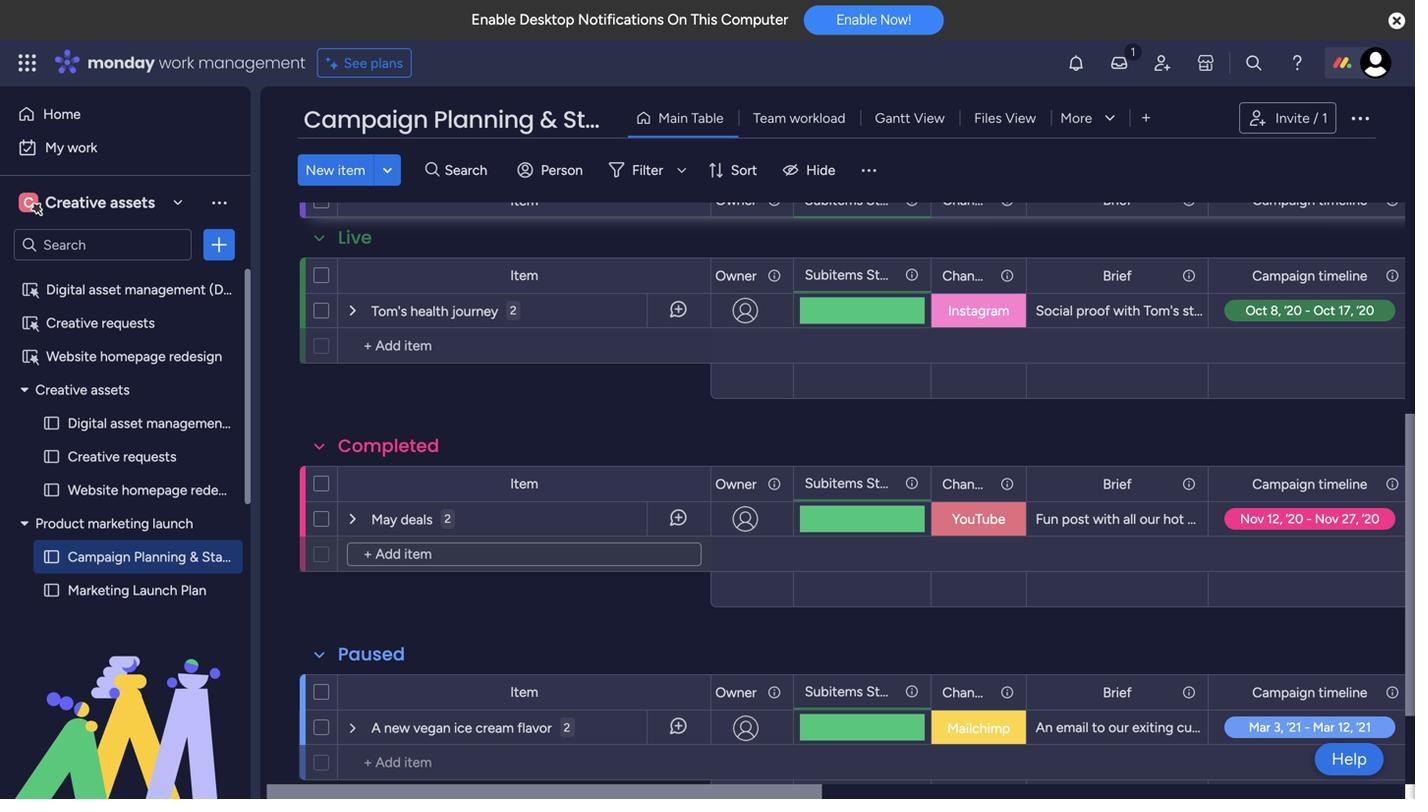 Task type: vqa. For each thing, say whether or not it's contained in the screenshot.


Task type: locate. For each thing, give the bounding box(es) containing it.
filter button
[[601, 154, 694, 186]]

1 vertical spatial options image
[[209, 235, 229, 255]]

timeline for third campaign timeline field
[[1319, 476, 1368, 492]]

1 campaign timeline field from the top
[[1248, 189, 1373, 211]]

/
[[1313, 110, 1319, 126]]

1 image
[[1124, 40, 1142, 62]]

post
[[1062, 511, 1090, 527]]

3 owner from the top
[[716, 476, 757, 492]]

2 view from the left
[[1005, 110, 1036, 126]]

2 campaign timeline field from the top
[[1248, 265, 1373, 287]]

0 horizontal spatial campaign planning & status
[[68, 548, 242, 565]]

campaign timeline for third campaign timeline field
[[1253, 476, 1368, 492]]

digital for digital asset management (dam)'s public board under template workspace icon
[[46, 281, 85, 298]]

1 vertical spatial asset
[[110, 415, 143, 431]]

4 subitems from the top
[[805, 683, 863, 700]]

1 vertical spatial with
[[1093, 511, 1120, 527]]

add view image
[[1142, 111, 1150, 125]]

0 horizontal spatial 2
[[445, 512, 451, 526]]

2 button up + add item text field
[[506, 293, 521, 328]]

column information image for first subitems status "field" from the bottom of the page
[[904, 684, 920, 699]]

view right gantt
[[914, 110, 945, 126]]

0 vertical spatial digital
[[46, 281, 85, 298]]

2 timeline from the top
[[1319, 267, 1368, 284]]

brief field up the all
[[1098, 473, 1137, 495]]

tom's
[[1144, 302, 1180, 319], [372, 303, 407, 319]]

campaign timeline for fourth campaign timeline field from the top of the page
[[1253, 684, 1368, 701]]

1 vertical spatial campaign planning & status
[[68, 548, 242, 565]]

1 subitems status from the top
[[805, 192, 906, 208]]

1 horizontal spatial enable
[[837, 12, 877, 28]]

options image
[[1349, 106, 1372, 130], [209, 235, 229, 255]]

public board under template workspace image
[[21, 280, 39, 299], [21, 314, 39, 332], [21, 347, 39, 366]]

hide button
[[775, 154, 847, 186]]

item for completed
[[510, 475, 538, 492]]

4 timeline from the top
[[1319, 684, 1368, 701]]

0 vertical spatial caret down image
[[21, 383, 29, 397]]

work right monday
[[159, 52, 194, 74]]

4 brief from the top
[[1103, 684, 1132, 701]]

3 item from the top
[[510, 475, 538, 492]]

1 timeline from the top
[[1319, 192, 1368, 208]]

0 vertical spatial work
[[159, 52, 194, 74]]

channel for 3rd channel field from the bottom of the page
[[943, 267, 993, 284]]

2 campaign timeline from the top
[[1253, 267, 1368, 284]]

2 up + add item text field
[[510, 303, 517, 317]]

0 vertical spatial planning
[[434, 103, 534, 136]]

public board image
[[42, 447, 61, 466], [42, 481, 61, 499], [42, 547, 61, 566]]

1 public board image from the top
[[42, 414, 61, 432]]

1 horizontal spatial options image
[[1349, 106, 1372, 130]]

creative
[[45, 193, 106, 212], [46, 315, 98, 331], [35, 381, 87, 398], [68, 448, 120, 465]]

1 vertical spatial public board under template workspace image
[[21, 314, 39, 332]]

status
[[563, 103, 636, 136], [867, 192, 906, 208], [867, 266, 906, 283], [867, 475, 906, 491], [202, 548, 242, 565], [867, 683, 906, 700]]

0 horizontal spatial enable
[[471, 11, 516, 29]]

0 vertical spatial public board image
[[42, 447, 61, 466]]

1 horizontal spatial 2 button
[[506, 293, 521, 328]]

public board image for marketing launch plan
[[42, 581, 61, 600]]

brief field down "more" button
[[1098, 189, 1137, 211]]

view right the files
[[1005, 110, 1036, 126]]

1 vertical spatial 2
[[445, 512, 451, 526]]

0 vertical spatial management
[[198, 52, 305, 74]]

1 vertical spatial public board image
[[42, 481, 61, 499]]

campaign planning & status up search field
[[304, 103, 636, 136]]

1
[[1322, 110, 1328, 126]]

brief field up social proof with tom's story
[[1098, 265, 1137, 287]]

channel
[[943, 192, 993, 208], [943, 267, 993, 284], [943, 476, 993, 492], [943, 684, 993, 701]]

options image down workspace options image
[[209, 235, 229, 255]]

lottie animation element
[[0, 601, 251, 799]]

list box
[[0, 269, 271, 736]]

work right my
[[67, 139, 97, 156]]

the
[[1244, 511, 1265, 527]]

0 horizontal spatial tom's
[[372, 303, 407, 319]]

1 caret down image from the top
[[21, 383, 29, 397]]

3 campaign timeline from the top
[[1253, 476, 1368, 492]]

option
[[0, 272, 251, 276]]

1 horizontal spatial our
[[1140, 511, 1160, 527]]

1 vertical spatial planning
[[134, 548, 186, 565]]

1 vertical spatial website homepage redesign
[[68, 482, 244, 498]]

on
[[668, 11, 687, 29]]

subitems for second subitems status "field" from the top of the page
[[805, 266, 863, 283]]

options image right 1
[[1349, 106, 1372, 130]]

1 vertical spatial management
[[125, 281, 206, 298]]

brief up social proof with tom's story
[[1103, 267, 1132, 284]]

our right the all
[[1140, 511, 1160, 527]]

column information image for 2nd brief field
[[1181, 268, 1197, 284]]

invite / 1 button
[[1239, 102, 1337, 134]]

monday work management
[[87, 52, 305, 74]]

2 public board under template workspace image from the top
[[21, 314, 39, 332]]

4 subitems status field from the top
[[800, 681, 906, 702]]

marketing launch plan
[[68, 582, 206, 599]]

deals right may
[[401, 511, 433, 528]]

1 campaign timeline from the top
[[1253, 192, 1368, 208]]

assets inside workspace selection element
[[110, 193, 155, 212]]

status for second subitems status "field" from the top of the page
[[867, 266, 906, 283]]

caret down image
[[21, 383, 29, 397], [21, 517, 29, 530]]

4 brief field from the top
[[1098, 682, 1137, 703]]

0 vertical spatial website homepage redesign
[[46, 348, 222, 365]]

creative requests
[[46, 315, 155, 331], [68, 448, 177, 465]]

0 horizontal spatial deals
[[401, 511, 433, 528]]

1 vertical spatial &
[[190, 548, 199, 565]]

Campaign timeline field
[[1248, 189, 1373, 211], [1248, 265, 1373, 287], [1248, 473, 1373, 495], [1248, 682, 1373, 703]]

1 enable from the left
[[471, 11, 516, 29]]

enable now! button
[[804, 5, 944, 35]]

timeline for fourth campaign timeline field from the top of the page
[[1319, 684, 1368, 701]]

work
[[159, 52, 194, 74], [67, 139, 97, 156]]

enable left now!
[[837, 12, 877, 28]]

files
[[974, 110, 1002, 126]]

requests down search in workspace field
[[102, 315, 155, 331]]

1 vertical spatial redesign
[[191, 482, 244, 498]]

digital
[[46, 281, 85, 298], [68, 415, 107, 431]]

2 enable from the left
[[837, 12, 877, 28]]

1 vertical spatial public board image
[[42, 581, 61, 600]]

subitems status for second subitems status "field" from the top of the page
[[805, 266, 906, 283]]

2 for may deals
[[445, 512, 451, 526]]

1 horizontal spatial tom's
[[1144, 302, 1180, 319]]

invite
[[1276, 110, 1310, 126]]

campaign planning & status inside list box
[[68, 548, 242, 565]]

Search in workspace field
[[41, 233, 164, 256]]

an
[[1036, 719, 1053, 736]]

0 horizontal spatial 2 button
[[441, 501, 455, 537]]

2 subitems status from the top
[[805, 266, 906, 283]]

tom's health journey
[[372, 303, 498, 319]]

2 subitems status field from the top
[[800, 264, 906, 286]]

1 vertical spatial creative requests
[[68, 448, 177, 465]]

1 subitems from the top
[[805, 192, 863, 208]]

with for all
[[1093, 511, 1120, 527]]

4 campaign timeline field from the top
[[1248, 682, 1373, 703]]

2 channel from the top
[[943, 267, 993, 284]]

Live field
[[333, 225, 377, 251]]

owner
[[716, 192, 757, 208], [716, 267, 757, 284], [716, 476, 757, 492], [716, 684, 757, 701]]

0 vertical spatial creative assets
[[45, 193, 155, 212]]

invite / 1
[[1276, 110, 1328, 126]]

creative requests up marketing
[[68, 448, 177, 465]]

1 vertical spatial requests
[[123, 448, 177, 465]]

0 vertical spatial assets
[[110, 193, 155, 212]]

social
[[1036, 302, 1073, 319]]

2 public board image from the top
[[42, 581, 61, 600]]

+ Add item text field
[[348, 334, 702, 358]]

channel for second channel field from the bottom of the page
[[943, 476, 993, 492]]

journey
[[452, 303, 498, 319]]

column information image for second subitems status "field" from the bottom of the page
[[904, 475, 920, 491]]

2
[[510, 303, 517, 317], [445, 512, 451, 526]]

0 vertical spatial our
[[1140, 511, 1160, 527]]

Channel field
[[938, 189, 995, 211], [938, 265, 995, 287], [938, 473, 995, 495], [938, 682, 995, 703]]

homepage
[[100, 348, 166, 365], [122, 482, 187, 498]]

2 vertical spatial public board image
[[42, 547, 61, 566]]

v2 search image
[[425, 159, 440, 181]]

an email to our exiting customers
[[1036, 719, 1242, 736]]

1 horizontal spatial 2
[[510, 303, 517, 317]]

public board image for campaign planning & status
[[42, 547, 61, 566]]

view for files view
[[1005, 110, 1036, 126]]

2 subitems from the top
[[805, 266, 863, 283]]

1 vertical spatial creative assets
[[35, 381, 130, 398]]

2 button for tom's health journey
[[506, 293, 521, 328]]

0 vertical spatial requests
[[102, 315, 155, 331]]

1 item from the top
[[510, 192, 538, 209]]

enable inside "enable now!" button
[[837, 12, 877, 28]]

4 item from the top
[[510, 684, 538, 700]]

2 caret down image from the top
[[21, 517, 29, 530]]

gantt view button
[[860, 102, 960, 134]]

0 horizontal spatial &
[[190, 548, 199, 565]]

+ Add item text field
[[347, 543, 702, 566]]

this
[[691, 11, 718, 29]]

our right to
[[1109, 719, 1129, 736]]

1 vertical spatial 2 button
[[441, 501, 455, 537]]

hide
[[807, 162, 836, 178]]

column information image for fourth campaign timeline field from the top of the page
[[1385, 685, 1401, 700]]

Owner field
[[711, 189, 762, 211], [711, 265, 762, 287], [711, 473, 762, 495], [711, 682, 762, 703]]

redesign
[[169, 348, 222, 365], [191, 482, 244, 498]]

deals
[[1188, 511, 1220, 527], [401, 511, 433, 528]]

public board under template workspace image for website homepage redesign
[[21, 347, 39, 366]]

item
[[338, 162, 365, 178]]

3 channel field from the top
[[938, 473, 995, 495]]

1 channel from the top
[[943, 192, 993, 208]]

1 horizontal spatial planning
[[434, 103, 534, 136]]

planning up search field
[[434, 103, 534, 136]]

3 subitems from the top
[[805, 475, 863, 491]]

0 vertical spatial redesign
[[169, 348, 222, 365]]

with right proof
[[1114, 302, 1141, 319]]

1 vertical spatial digital asset management (dam)
[[68, 415, 271, 431]]

subitems status for second subitems status "field" from the bottom of the page
[[805, 475, 906, 491]]

campaign for fourth campaign timeline field from the top of the page
[[1253, 684, 1315, 701]]

&
[[540, 103, 557, 136], [190, 548, 199, 565]]

campaign
[[304, 103, 428, 136], [1253, 192, 1315, 208], [1253, 267, 1315, 284], [1253, 476, 1315, 492], [68, 548, 131, 565], [1253, 684, 1315, 701]]

planning up launch
[[134, 548, 186, 565]]

main table button
[[628, 102, 739, 134]]

(dam)
[[209, 281, 249, 298], [231, 415, 271, 431]]

invite members image
[[1153, 53, 1173, 73]]

public board image for creative requests
[[42, 447, 61, 466]]

0 horizontal spatial work
[[67, 139, 97, 156]]

website homepage redesign
[[46, 348, 222, 365], [68, 482, 244, 498]]

planning inside 'field'
[[434, 103, 534, 136]]

asset
[[89, 281, 121, 298], [110, 415, 143, 431]]

column information image
[[1181, 192, 1197, 208], [1385, 192, 1401, 208], [904, 267, 920, 283], [767, 268, 782, 284], [1000, 268, 1015, 284], [767, 476, 782, 492], [1000, 476, 1015, 492], [1181, 476, 1197, 492], [767, 685, 782, 700], [1000, 685, 1015, 700], [1181, 685, 1197, 700]]

assets inside list box
[[91, 381, 130, 398]]

notifications
[[578, 11, 664, 29]]

3 campaign timeline field from the top
[[1248, 473, 1373, 495]]

0 vertical spatial public board under template workspace image
[[21, 280, 39, 299]]

1 horizontal spatial &
[[540, 103, 557, 136]]

0 vertical spatial 2 button
[[506, 293, 521, 328]]

0 vertical spatial public board image
[[42, 414, 61, 432]]

0 horizontal spatial our
[[1109, 719, 1129, 736]]

email
[[1056, 719, 1089, 736]]

0 vertical spatial options image
[[1349, 106, 1372, 130]]

2 owner field from the top
[[711, 265, 762, 287]]

2 item from the top
[[510, 267, 538, 284]]

0 vertical spatial campaign planning & status
[[304, 103, 636, 136]]

timeline
[[1319, 192, 1368, 208], [1319, 267, 1368, 284], [1319, 476, 1368, 492], [1319, 684, 1368, 701]]

1 brief from the top
[[1103, 192, 1132, 208]]

more
[[1061, 110, 1093, 126]]

1 horizontal spatial work
[[159, 52, 194, 74]]

digital asset management (dam)
[[46, 281, 249, 298], [68, 415, 271, 431]]

status for second subitems status "field" from the bottom of the page
[[867, 475, 906, 491]]

1 vertical spatial digital
[[68, 415, 107, 431]]

1 vertical spatial website
[[68, 482, 118, 498]]

0 vertical spatial asset
[[89, 281, 121, 298]]

0 vertical spatial &
[[540, 103, 557, 136]]

Subitems Status field
[[800, 189, 906, 211], [800, 264, 906, 286], [800, 472, 906, 494], [800, 681, 906, 702]]

work inside my work option
[[67, 139, 97, 156]]

item
[[510, 192, 538, 209], [510, 267, 538, 284], [510, 475, 538, 492], [510, 684, 538, 700]]

public board image for digital asset management (dam)
[[42, 414, 61, 432]]

filter
[[632, 162, 663, 178]]

team workload button
[[739, 102, 860, 134]]

1 vertical spatial (dam)
[[231, 415, 271, 431]]

search everything image
[[1244, 53, 1264, 73]]

plans
[[371, 55, 403, 71]]

management
[[198, 52, 305, 74], [125, 281, 206, 298], [146, 415, 227, 431]]

subitems status
[[805, 192, 906, 208], [805, 266, 906, 283], [805, 475, 906, 491], [805, 683, 906, 700]]

& up person popup button
[[540, 103, 557, 136]]

table
[[691, 110, 724, 126]]

1 view from the left
[[914, 110, 945, 126]]

story
[[1183, 302, 1214, 319]]

0 vertical spatial 2
[[510, 303, 517, 317]]

arrow down image
[[670, 158, 694, 182]]

campaign inside 'field'
[[304, 103, 428, 136]]

3 channel from the top
[[943, 476, 993, 492]]

hot
[[1164, 511, 1184, 527]]

subitems status for first subitems status "field" from the bottom of the page
[[805, 683, 906, 700]]

channel for first channel field from the bottom
[[943, 684, 993, 701]]

creative assets
[[45, 193, 155, 212], [35, 381, 130, 398]]

3 brief from the top
[[1103, 476, 1132, 492]]

update feed image
[[1110, 53, 1129, 73]]

0 horizontal spatial view
[[914, 110, 945, 126]]

0 vertical spatial with
[[1114, 302, 1141, 319]]

1 vertical spatial assets
[[91, 381, 130, 398]]

Scheduled field
[[333, 150, 439, 176]]

3 subitems status field from the top
[[800, 472, 906, 494]]

column information image
[[767, 192, 782, 208], [904, 192, 920, 208], [1000, 192, 1015, 208], [1181, 268, 1197, 284], [1385, 268, 1401, 284], [904, 475, 920, 491], [1385, 476, 1401, 492], [904, 684, 920, 699], [1385, 685, 1401, 700]]

tom's left story
[[1144, 302, 1180, 319]]

brief field up to
[[1098, 682, 1137, 703]]

2 vertical spatial public board under template workspace image
[[21, 347, 39, 366]]

1 vertical spatial our
[[1109, 719, 1129, 736]]

1 vertical spatial homepage
[[122, 482, 187, 498]]

with left the all
[[1093, 511, 1120, 527]]

1 vertical spatial caret down image
[[21, 517, 29, 530]]

select product image
[[18, 53, 37, 73]]

1 horizontal spatial campaign planning & status
[[304, 103, 636, 136]]

subitems status for 4th subitems status "field" from the bottom
[[805, 192, 906, 208]]

creative requests down search in workspace field
[[46, 315, 155, 331]]

3 public board under template workspace image from the top
[[21, 347, 39, 366]]

Brief field
[[1098, 189, 1137, 211], [1098, 265, 1137, 287], [1098, 473, 1137, 495], [1098, 682, 1137, 703]]

1 public board image from the top
[[42, 447, 61, 466]]

assets
[[110, 193, 155, 212], [91, 381, 130, 398]]

deals left for
[[1188, 511, 1220, 527]]

brief up to
[[1103, 684, 1132, 701]]

enable
[[471, 11, 516, 29], [837, 12, 877, 28]]

0 horizontal spatial planning
[[134, 548, 186, 565]]

2 public board image from the top
[[42, 481, 61, 499]]

enable now!
[[837, 12, 912, 28]]

1 public board under template workspace image from the top
[[21, 280, 39, 299]]

tom's left health
[[372, 303, 407, 319]]

4 campaign timeline from the top
[[1253, 684, 1368, 701]]

status inside list box
[[202, 548, 242, 565]]

4 channel from the top
[[943, 684, 993, 701]]

1 horizontal spatial deals
[[1188, 511, 1220, 527]]

4 subitems status from the top
[[805, 683, 906, 700]]

campaign for third campaign timeline field
[[1253, 476, 1315, 492]]

website
[[46, 348, 97, 365], [68, 482, 118, 498]]

see plans button
[[317, 48, 412, 78]]

3 timeline from the top
[[1319, 476, 1368, 492]]

brief
[[1103, 192, 1132, 208], [1103, 267, 1132, 284], [1103, 476, 1132, 492], [1103, 684, 1132, 701]]

& up the plan
[[190, 548, 199, 565]]

main
[[659, 110, 688, 126]]

2 right may deals
[[445, 512, 451, 526]]

brief up the all
[[1103, 476, 1132, 492]]

2 for tom's health journey
[[510, 303, 517, 317]]

2 button right may deals
[[441, 501, 455, 537]]

enable left the desktop
[[471, 11, 516, 29]]

1 horizontal spatial view
[[1005, 110, 1036, 126]]

files view button
[[960, 102, 1051, 134]]

our
[[1140, 511, 1160, 527], [1109, 719, 1129, 736]]

brief down "more" button
[[1103, 192, 1132, 208]]

2 button for may deals
[[441, 501, 455, 537]]

launch
[[153, 515, 193, 532]]

public board image
[[42, 414, 61, 432], [42, 581, 61, 600]]

3 subitems status from the top
[[805, 475, 906, 491]]

campaign planning & status up launch
[[68, 548, 242, 565]]

caret down image for product marketing launch
[[21, 517, 29, 530]]

campaign timeline
[[1253, 192, 1368, 208], [1253, 267, 1368, 284], [1253, 476, 1368, 492], [1253, 684, 1368, 701]]

digital for public board image corresponding to digital asset management (dam)
[[68, 415, 107, 431]]

requests up launch
[[123, 448, 177, 465]]

0 horizontal spatial options image
[[209, 235, 229, 255]]

3 public board image from the top
[[42, 547, 61, 566]]

1 vertical spatial work
[[67, 139, 97, 156]]

workspace options image
[[209, 192, 229, 212]]



Task type: describe. For each thing, give the bounding box(es) containing it.
my work link
[[12, 132, 239, 163]]

campaign for campaign planning & status 'field'
[[304, 103, 428, 136]]

person
[[541, 162, 583, 178]]

public board under template workspace image for creative requests
[[21, 314, 39, 332]]

status for first subitems status "field" from the bottom of the page
[[867, 683, 906, 700]]

exiting
[[1132, 719, 1174, 736]]

person button
[[510, 154, 595, 186]]

1 brief field from the top
[[1098, 189, 1137, 211]]

0 vertical spatial website
[[46, 348, 97, 365]]

angle down image
[[383, 163, 392, 177]]

all
[[1123, 511, 1137, 527]]

may deals
[[372, 511, 433, 528]]

team workload
[[753, 110, 846, 126]]

1 owner field from the top
[[711, 189, 762, 211]]

creative inside workspace selection element
[[45, 193, 106, 212]]

help
[[1332, 749, 1367, 769]]

new
[[306, 162, 334, 178]]

fun
[[1036, 511, 1059, 527]]

campaign timeline for third campaign timeline field from the bottom
[[1253, 267, 1368, 284]]

workspace image
[[19, 192, 38, 213]]

0 vertical spatial creative requests
[[46, 315, 155, 331]]

new item
[[306, 162, 365, 178]]

4 owner field from the top
[[711, 682, 762, 703]]

timeline for fourth campaign timeline field from the bottom
[[1319, 192, 1368, 208]]

to
[[1092, 719, 1105, 736]]

0 vertical spatial (dam)
[[209, 281, 249, 298]]

home link
[[12, 98, 239, 130]]

for
[[1223, 511, 1241, 527]]

help button
[[1315, 743, 1384, 776]]

campaign timeline for fourth campaign timeline field from the bottom
[[1253, 192, 1368, 208]]

live
[[338, 225, 372, 250]]

c
[[24, 194, 33, 211]]

team
[[753, 110, 786, 126]]

product
[[35, 515, 84, 532]]

3 brief field from the top
[[1098, 473, 1137, 495]]

Campaign Planning & Status field
[[299, 103, 636, 137]]

sort button
[[700, 154, 769, 186]]

work for my
[[67, 139, 97, 156]]

& inside 'field'
[[540, 103, 557, 136]]

creative assets inside workspace selection element
[[45, 193, 155, 212]]

view for gantt view
[[914, 110, 945, 126]]

column information image for third campaign timeline field from the bottom
[[1385, 268, 1401, 284]]

2 brief from the top
[[1103, 267, 1132, 284]]

subitems for 4th subitems status "field" from the bottom
[[805, 192, 863, 208]]

campaign inside list box
[[68, 548, 131, 565]]

help image
[[1288, 53, 1307, 73]]

redesign for website homepage redesign public board under template workspace icon
[[169, 348, 222, 365]]

requests for public board under template workspace icon corresponding to creative requests
[[102, 315, 155, 331]]

campaign for third campaign timeline field from the bottom
[[1253, 267, 1315, 284]]

workload
[[790, 110, 846, 126]]

menu image
[[859, 160, 879, 180]]

winter
[[1268, 511, 1307, 527]]

sort
[[731, 162, 757, 178]]

caret down image for creative assets
[[21, 383, 29, 397]]

1 subitems status field from the top
[[800, 189, 906, 211]]

computer
[[721, 11, 788, 29]]

my
[[45, 139, 64, 156]]

1 channel field from the top
[[938, 189, 995, 211]]

item for paused
[[510, 684, 538, 700]]

gantt view
[[875, 110, 945, 126]]

my work option
[[12, 132, 239, 163]]

4 channel field from the top
[[938, 682, 995, 703]]

product marketing launch
[[35, 515, 193, 532]]

3 owner field from the top
[[711, 473, 762, 495]]

Completed field
[[333, 433, 444, 459]]

item for live
[[510, 267, 538, 284]]

column information image for third campaign timeline field
[[1385, 476, 1401, 492]]

lottie animation image
[[0, 601, 251, 799]]

proof
[[1076, 302, 1110, 319]]

with for tom's
[[1114, 302, 1141, 319]]

monday marketplace image
[[1196, 53, 1216, 73]]

launch
[[133, 582, 177, 599]]

planning inside list box
[[134, 548, 186, 565]]

completed
[[338, 433, 439, 459]]

0 vertical spatial homepage
[[100, 348, 166, 365]]

channel for 1st channel field from the top
[[943, 192, 993, 208]]

marketing
[[88, 515, 149, 532]]

workspace selection element
[[19, 191, 158, 216]]

more button
[[1051, 102, 1130, 134]]

timeline for third campaign timeline field from the bottom
[[1319, 267, 1368, 284]]

customers
[[1177, 719, 1242, 736]]

campaign planning & status inside 'field'
[[304, 103, 636, 136]]

requests for creative requests's public board icon
[[123, 448, 177, 465]]

social proof with tom's story
[[1036, 302, 1214, 319]]

status inside 'field'
[[563, 103, 636, 136]]

now!
[[881, 12, 912, 28]]

dapulse close image
[[1389, 11, 1406, 31]]

youtube
[[952, 511, 1006, 527]]

4 owner from the top
[[716, 684, 757, 701]]

files view
[[974, 110, 1036, 126]]

instagram
[[948, 302, 1010, 319]]

campaign for fourth campaign timeline field from the bottom
[[1253, 192, 1315, 208]]

2 vertical spatial management
[[146, 415, 227, 431]]

paused
[[338, 642, 405, 667]]

status for 4th subitems status "field" from the bottom
[[867, 192, 906, 208]]

2 channel field from the top
[[938, 265, 995, 287]]

subitems for second subitems status "field" from the bottom of the page
[[805, 475, 863, 491]]

see
[[344, 55, 367, 71]]

desktop
[[519, 11, 574, 29]]

notifications image
[[1066, 53, 1086, 73]]

plan
[[181, 582, 206, 599]]

list box containing digital asset management (dam)
[[0, 269, 271, 736]]

fun post with all our hot deals for the winter
[[1036, 511, 1307, 527]]

scheduled
[[338, 150, 434, 175]]

enable for enable now!
[[837, 12, 877, 28]]

marketing
[[68, 582, 129, 599]]

john smith image
[[1360, 47, 1392, 79]]

health
[[411, 303, 449, 319]]

& inside list box
[[190, 548, 199, 565]]

2 brief field from the top
[[1098, 265, 1137, 287]]

0 vertical spatial digital asset management (dam)
[[46, 281, 249, 298]]

gantt
[[875, 110, 911, 126]]

2 owner from the top
[[716, 267, 757, 284]]

main table
[[659, 110, 724, 126]]

work for monday
[[159, 52, 194, 74]]

may
[[372, 511, 397, 528]]

new item button
[[298, 154, 373, 186]]

home
[[43, 106, 81, 122]]

redesign for public board icon related to website homepage redesign
[[191, 482, 244, 498]]

home option
[[12, 98, 239, 130]]

monday
[[87, 52, 155, 74]]

enable desktop notifications on this computer
[[471, 11, 788, 29]]

enable for enable desktop notifications on this computer
[[471, 11, 516, 29]]

my work
[[45, 139, 97, 156]]

Search field
[[440, 156, 499, 184]]

1 owner from the top
[[716, 192, 757, 208]]

option inside list box
[[0, 272, 251, 276]]

item for scheduled
[[510, 192, 538, 209]]

subitems for first subitems status "field" from the bottom of the page
[[805, 683, 863, 700]]

Paused field
[[333, 642, 410, 667]]

public board image for website homepage redesign
[[42, 481, 61, 499]]

public board under template workspace image for digital asset management (dam)
[[21, 280, 39, 299]]

see plans
[[344, 55, 403, 71]]



